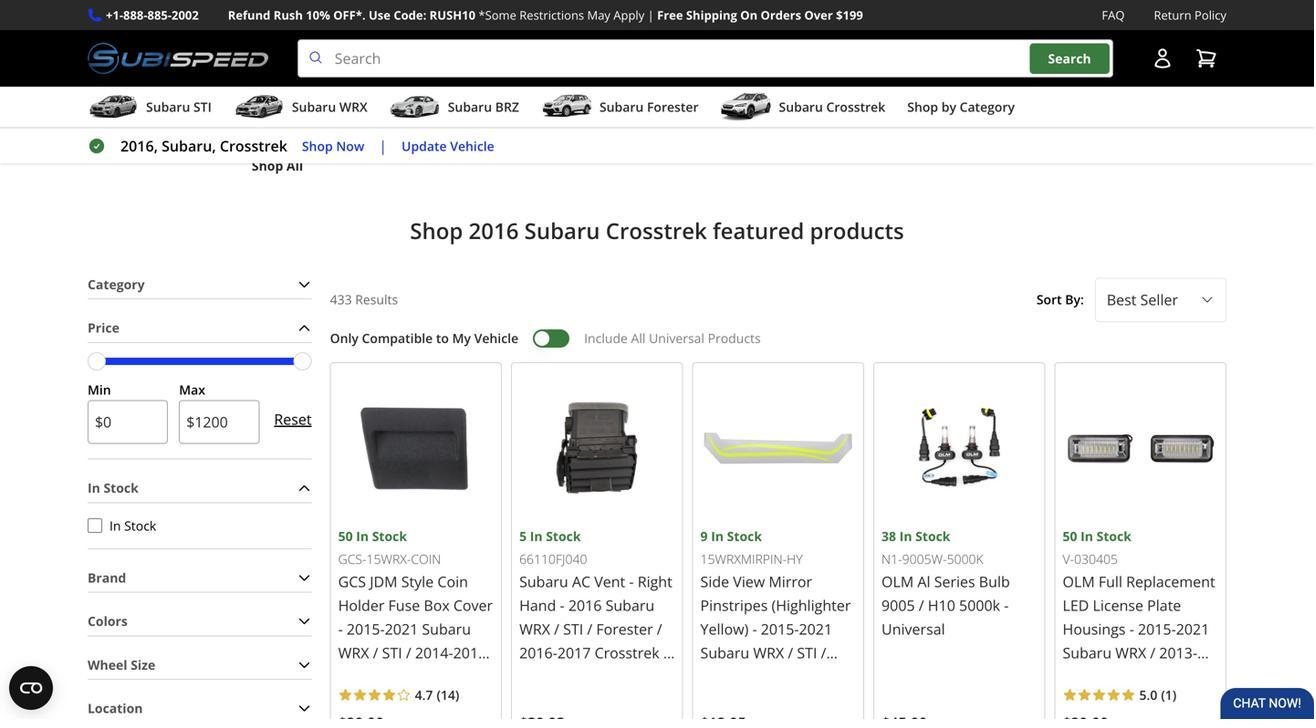 Task type: locate. For each thing, give the bounding box(es) containing it.
1 vertical spatial vehicle
[[474, 330, 519, 347]]

suspension
[[241, 66, 314, 83], [219, 110, 287, 127]]

shop down the garage link
[[822, 116, 853, 133]]

shop down update vehicle button
[[410, 216, 463, 245]]

1 vertical spatial suspension
[[219, 110, 287, 127]]

2018 inside '50 in stock v-030405 olm full replacement led license plate housings - 2015-2021 subaru wrx / 2013- 2020 brz / 2014-2018 forester / 2016-2021 crosstrek / 201'
[[1178, 667, 1212, 686]]

1 horizontal spatial )
[[1173, 686, 1177, 704]]

2015-
[[347, 619, 385, 639], [761, 619, 799, 639], [1139, 619, 1177, 639], [520, 667, 558, 686]]

1 horizontal spatial |
[[648, 7, 654, 23]]

- down holder
[[338, 619, 343, 639]]

in for olm full replacement led license plate housings - 2015-2021 subaru wrx / 2013- 2020 brz / 2014-2018 forester / 2016-2021 crosstrek / 201
[[1081, 528, 1094, 545]]

2015- inside the '9 in stock 15wrxmirpin-hy side view mirror pinstripes (highlighter yellow) - 2015-2021 subaru wrx / sti / 2013-2017 crosstrek'
[[761, 619, 799, 639]]

in inside 50 in stock gcs-15wrx-coin gcs jdm style coin holder fuse box cover - 2015-2021 subaru wrx / sti / 2014-2018 forester / 2013-2017 crosstrek / 2017-2020 impreza
[[356, 528, 369, 545]]

stock up 030405
[[1097, 528, 1132, 545]]

by:
[[1066, 291, 1085, 308]]

2014- inside 50 in stock gcs-15wrx-coin gcs jdm style coin holder fuse box cover - 2015-2021 subaru wrx / sti / 2014-2018 forester / 2013-2017 crosstrek / 2017-2020 impreza
[[415, 643, 453, 663]]

all down the steering link
[[287, 157, 303, 175]]

suspension up the chassis bracing 'link'
[[241, 66, 314, 83]]

0 vertical spatial |
[[648, 7, 654, 23]]

in inside dropdown button
[[88, 479, 100, 497]]

in inside 5 in stock 66110fj040 subaru ac vent - right hand - 2016 subaru wrx / sti / forester / 2016-2017 crosstrek / 2015-2016 impreza
[[530, 528, 543, 545]]

2017 up '14'
[[446, 667, 480, 686]]

subispeed logo image
[[88, 39, 268, 78]]

in up 030405
[[1081, 528, 1094, 545]]

2018
[[453, 643, 487, 663], [1178, 667, 1212, 686]]

new up subaru forester dropdown button
[[613, 66, 642, 83]]

1 horizontal spatial (
[[1162, 686, 1166, 704]]

50 in stock gcs-15wrx-coin gcs jdm style coin holder fuse box cover - 2015-2021 subaru wrx / sti / 2014-2018 forester / 2013-2017 crosstrek / 2017-2020 impreza
[[338, 528, 493, 719]]

stock inside dropdown button
[[104, 479, 139, 497]]

1 olm from the left
[[882, 572, 914, 591]]

1 ( from the left
[[437, 686, 441, 704]]

1 vertical spatial brz
[[1100, 667, 1127, 686]]

shop inside suspension chassis bracing suspension linkage steering shop all
[[252, 157, 283, 175]]

subaru forester
[[600, 98, 699, 116]]

50 up gcs- on the bottom left
[[338, 528, 353, 545]]

1 vertical spatial all
[[287, 157, 303, 175]]

search button
[[1030, 43, 1110, 74]]

0 horizontal spatial impreza
[[338, 714, 394, 719]]

brz down 'february new products'
[[496, 98, 519, 116]]

50 inside '50 in stock v-030405 olm full replacement led license plate housings - 2015-2021 subaru wrx / 2013- 2020 brz / 2014-2018 forester / 2016-2021 crosstrek / 201'
[[1063, 528, 1078, 545]]

vehicle right my
[[474, 330, 519, 347]]

wrx down 'hand'
[[520, 619, 551, 639]]

2014- up 4.7 ( 14 )
[[415, 643, 453, 663]]

a subaru brz thumbnail image image
[[390, 93, 441, 121]]

sti down the ac
[[563, 619, 584, 639]]

2018 right the 1
[[1178, 667, 1212, 686]]

return
[[1155, 7, 1192, 23]]

shop down the steering link
[[252, 157, 283, 175]]

2021 down the (highlighter at right
[[799, 619, 833, 639]]

wrx up now
[[340, 98, 368, 116]]

in right in stock button
[[110, 517, 121, 534]]

0 vertical spatial 2014-
[[415, 643, 453, 663]]

0 vertical spatial impreza
[[595, 667, 651, 686]]

sti down fuse
[[382, 643, 402, 663]]

) right '5.0' at the right bottom
[[1173, 686, 1177, 704]]

subaru inside '50 in stock v-030405 olm full replacement led license plate housings - 2015-2021 subaru wrx / 2013- 2020 brz / 2014-2018 forester / 2016-2021 crosstrek / 201'
[[1063, 643, 1112, 663]]

stock up 15wrx-
[[372, 528, 407, 545]]

- down license
[[1130, 619, 1135, 639]]

2013- down yellow)
[[701, 667, 739, 686]]

in stock right in stock button
[[110, 517, 156, 534]]

in inside '50 in stock v-030405 olm full replacement led license plate housings - 2015-2021 subaru wrx / 2013- 2020 brz / 2014-2018 forester / 2016-2021 crosstrek / 201'
[[1081, 528, 1094, 545]]

2 horizontal spatial 2013-
[[1160, 643, 1198, 663]]

- right 'hand'
[[560, 596, 565, 615]]

0 vertical spatial all
[[856, 116, 873, 133]]

the garage link
[[813, 88, 881, 109]]

50 up v-
[[1063, 528, 1078, 545]]

wrx down pinstripes
[[754, 643, 785, 663]]

2015- down holder
[[347, 619, 385, 639]]

suspension down chassis
[[219, 110, 287, 127]]

2018 for 2021
[[1178, 667, 1212, 686]]

5 in stock 66110fj040 subaru ac vent - right hand - 2016 subaru wrx / sti / forester / 2016-2017 crosstrek / 2015-2016 impreza
[[520, 528, 673, 686]]

garage
[[839, 89, 881, 107]]

2017-
[[416, 691, 454, 710]]

holder
[[338, 596, 385, 615]]

jdm
[[370, 572, 398, 591]]

1 vertical spatial shop all link
[[252, 156, 303, 177]]

bulb
[[980, 572, 1011, 591]]

license
[[1093, 596, 1144, 615]]

/ inside 38 in stock n1-9005w-5000k olm al series bulb 9005 / h10 5000k - universal
[[919, 596, 925, 615]]

brand button
[[88, 564, 312, 592]]

in up gcs- on the bottom left
[[356, 528, 369, 545]]

al
[[918, 572, 931, 591]]

1 horizontal spatial 2017
[[558, 643, 591, 663]]

15wrxmirpin-
[[701, 551, 787, 568]]

in right 5
[[530, 528, 543, 545]]

subaru inside the '9 in stock 15wrxmirpin-hy side view mirror pinstripes (highlighter yellow) - 2015-2021 subaru wrx / sti / 2013-2017 crosstrek'
[[701, 643, 750, 663]]

1 horizontal spatial brz
[[1100, 667, 1127, 686]]

1 50 from the left
[[338, 528, 353, 545]]

stock up 15wrxmirpin-
[[727, 528, 762, 545]]

2017 inside 5 in stock 66110fj040 subaru ac vent - right hand - 2016 subaru wrx / sti / forester / 2016-2017 crosstrek / 2015-2016 impreza
[[558, 643, 591, 663]]

50 in stock v-030405 olm full replacement led license plate housings - 2015-2021 subaru wrx / 2013- 2020 brz / 2014-2018 forester / 2016-2021 crosstrek / 201
[[1063, 528, 1216, 719]]

stock
[[104, 479, 139, 497], [124, 517, 156, 534], [372, 528, 407, 545], [727, 528, 762, 545], [546, 528, 581, 545], [916, 528, 951, 545], [1097, 528, 1132, 545]]

crosstrek inside the '9 in stock 15wrxmirpin-hy side view mirror pinstripes (highlighter yellow) - 2015-2021 subaru wrx / sti / 2013-2017 crosstrek'
[[776, 667, 841, 686]]

olm al series bulb 9005 / h10 5000k - universal image
[[882, 370, 1038, 526]]

9005w-
[[903, 551, 947, 568]]

chassis bracing link
[[219, 88, 336, 109]]

in up in stock button
[[88, 479, 100, 497]]

category
[[960, 98, 1015, 116]]

subaru ac vent - right hand - 2016 subaru wrx / sti / forester / 2016-2017 crosstrek / 2015-2016 impreza image
[[520, 370, 675, 526]]

2014- inside '50 in stock v-030405 olm full replacement led license plate housings - 2015-2021 subaru wrx / 2013- 2020 brz / 2014-2018 forester / 2016-2021 crosstrek / 201'
[[1140, 667, 1178, 686]]

2 50 from the left
[[1063, 528, 1078, 545]]

universal down 9005
[[882, 619, 946, 639]]

shop all link for shop
[[822, 114, 873, 135]]

0 horizontal spatial 2016-
[[520, 643, 558, 663]]

subaru crosstrek button
[[721, 91, 886, 127]]

forester inside dropdown button
[[647, 98, 699, 116]]

1 horizontal spatial 2013-
[[701, 667, 739, 686]]

0 vertical spatial in stock
[[88, 479, 139, 497]]

0 horizontal spatial olm
[[882, 572, 914, 591]]

shop left by
[[908, 98, 939, 116]]

2021 down fuse
[[385, 619, 418, 639]]

0 horizontal spatial 2018
[[453, 643, 487, 663]]

- inside the '9 in stock 15wrxmirpin-hy side view mirror pinstripes (highlighter yellow) - 2015-2021 subaru wrx / sti / 2013-2017 crosstrek'
[[753, 619, 757, 639]]

button image
[[1152, 48, 1174, 70]]

| left free
[[648, 7, 654, 23]]

shop by category button
[[908, 91, 1015, 127]]

a subaru sti thumbnail image image
[[88, 93, 139, 121]]

brz left '5.0' at the right bottom
[[1100, 667, 1127, 686]]

subaru wrx button
[[234, 91, 368, 127]]

0 vertical spatial shop all link
[[822, 114, 873, 135]]

wrx down holder
[[338, 643, 369, 663]]

1 horizontal spatial 2020
[[1063, 667, 1097, 686]]

2018 for 2017
[[453, 643, 487, 663]]

code:
[[394, 7, 427, 23]]

1 horizontal spatial 2016-
[[1133, 691, 1171, 710]]

gcs-
[[338, 551, 367, 568]]

(
[[437, 686, 441, 704], [1162, 686, 1166, 704]]

) right 2017-
[[456, 686, 460, 704]]

may
[[588, 7, 611, 23]]

/
[[919, 596, 925, 615], [554, 619, 560, 639], [587, 619, 593, 639], [657, 619, 663, 639], [373, 643, 378, 663], [406, 643, 412, 663], [788, 643, 794, 663], [821, 643, 827, 663], [664, 643, 669, 663], [1151, 643, 1156, 663], [399, 667, 404, 686], [1131, 667, 1136, 686], [407, 691, 412, 710], [1124, 691, 1129, 710], [1132, 714, 1137, 719]]

1 horizontal spatial universal
[[882, 619, 946, 639]]

open widget image
[[9, 667, 53, 710]]

2017 down yellow)
[[739, 667, 772, 686]]

1 horizontal spatial new
[[613, 66, 642, 83]]

olm up led
[[1063, 572, 1095, 591]]

2014- down "plate" at bottom
[[1140, 667, 1178, 686]]

search input field
[[297, 39, 1114, 78]]

1 vertical spatial 2016
[[569, 596, 602, 615]]

subaru forester button
[[541, 91, 699, 127]]

0 vertical spatial 2016-
[[520, 643, 558, 663]]

in inside 38 in stock n1-9005w-5000k olm al series bulb 9005 / h10 5000k - universal
[[900, 528, 913, 545]]

0 horizontal spatial )
[[456, 686, 460, 704]]

forester left '5.0' at the right bottom
[[1063, 691, 1120, 710]]

- right the vent
[[629, 572, 634, 591]]

vehicle down subaru brz
[[450, 137, 495, 155]]

- down bulb
[[1005, 596, 1009, 615]]

0 horizontal spatial 2020
[[454, 691, 488, 710]]

0 horizontal spatial all
[[287, 157, 303, 175]]

2017 down the ac
[[558, 643, 591, 663]]

full
[[1099, 572, 1123, 591]]

in stock
[[88, 479, 139, 497], [110, 517, 156, 534]]

1 vertical spatial 2016-
[[1133, 691, 1171, 710]]

2 olm from the left
[[1063, 572, 1095, 591]]

030405
[[1075, 551, 1119, 568]]

2020 right 4.7
[[454, 691, 488, 710]]

a subaru wrx thumbnail image image
[[234, 93, 285, 121]]

2021 inside the '9 in stock 15wrxmirpin-hy side view mirror pinstripes (highlighter yellow) - 2015-2021 subaru wrx / sti / 2013-2017 crosstrek'
[[799, 619, 833, 639]]

in for side view mirror pinstripes (highlighter yellow) - 2015-2021 subaru wrx / sti / 2013-2017 crosstrek
[[711, 528, 724, 545]]

in inside the '9 in stock 15wrxmirpin-hy side view mirror pinstripes (highlighter yellow) - 2015-2021 subaru wrx / sti / 2013-2017 crosstrek'
[[711, 528, 724, 545]]

shop all link down the steering link
[[252, 156, 303, 177]]

a subaru forester thumbnail image image
[[541, 93, 593, 121]]

2015- down 'hand'
[[520, 667, 558, 686]]

1 horizontal spatial impreza
[[595, 667, 651, 686]]

( right 4.7
[[437, 686, 441, 704]]

universal inside 38 in stock n1-9005w-5000k olm al series bulb 9005 / h10 5000k - universal
[[882, 619, 946, 639]]

a subaru crosstrek thumbnail image image
[[721, 93, 772, 121]]

free
[[658, 7, 683, 23]]

shop inside dropdown button
[[908, 98, 939, 116]]

2017 for 2016-
[[558, 643, 591, 663]]

sti inside dropdown button
[[194, 98, 212, 116]]

- right yellow)
[[753, 619, 757, 639]]

in right 38
[[900, 528, 913, 545]]

2 ) from the left
[[1173, 686, 1177, 704]]

0 vertical spatial 2018
[[453, 643, 487, 663]]

coin
[[438, 572, 468, 591]]

66110fj040
[[520, 551, 588, 568]]

1 horizontal spatial olm
[[1063, 572, 1095, 591]]

universal right the include at the top of page
[[649, 330, 705, 347]]

shop now
[[302, 137, 365, 155]]

Max text field
[[179, 400, 260, 444]]

0 vertical spatial brz
[[496, 98, 519, 116]]

return policy link
[[1155, 5, 1227, 25]]

off*.
[[333, 7, 366, 23]]

2013- up 4.7
[[408, 667, 446, 686]]

2018 down cover
[[453, 643, 487, 663]]

stock right in stock button
[[124, 517, 156, 534]]

stock inside '50 in stock v-030405 olm full replacement led license plate housings - 2015-2021 subaru wrx / 2013- 2020 brz / 2014-2018 forester / 2016-2021 crosstrek / 201'
[[1097, 528, 1132, 545]]

1 vertical spatial impreza
[[338, 714, 394, 719]]

impreza inside 50 in stock gcs-15wrx-coin gcs jdm style coin holder fuse box cover - 2015-2021 subaru wrx / sti / 2014-2018 forester / 2013-2017 crosstrek / 2017-2020 impreza
[[338, 714, 394, 719]]

v-
[[1063, 551, 1075, 568]]

2017 for 2013-
[[739, 667, 772, 686]]

crosstrek inside subaru crosstrek dropdown button
[[827, 98, 886, 116]]

433
[[330, 291, 352, 308]]

new up subaru brz
[[454, 66, 482, 83]]

2015- down "plate" at bottom
[[1139, 619, 1177, 639]]

stock inside 5 in stock 66110fj040 subaru ac vent - right hand - 2016 subaru wrx / sti / forester / 2016-2017 crosstrek / 2015-2016 impreza
[[546, 528, 581, 545]]

1 vertical spatial 2018
[[1178, 667, 1212, 686]]

sti inside 50 in stock gcs-15wrx-coin gcs jdm style coin holder fuse box cover - 2015-2021 subaru wrx / sti / 2014-2018 forester / 2013-2017 crosstrek / 2017-2020 impreza
[[382, 643, 402, 663]]

5000k
[[960, 596, 1001, 615]]

in stock up in stock button
[[88, 479, 139, 497]]

policy
[[1195, 7, 1227, 23]]

in for gcs jdm style coin holder fuse box cover - 2015-2021 subaru wrx / sti / 2014-2018 forester / 2013-2017 crosstrek / 2017-2020 impreza
[[356, 528, 369, 545]]

colors
[[88, 613, 128, 630]]

wrx inside '50 in stock v-030405 olm full replacement led license plate housings - 2015-2021 subaru wrx / 2013- 2020 brz / 2014-2018 forester / 2016-2021 crosstrek / 201'
[[1116, 643, 1147, 663]]

forester down new products
[[647, 98, 699, 116]]

olm inside '50 in stock v-030405 olm full replacement led license plate housings - 2015-2021 subaru wrx / 2013- 2020 brz / 2014-2018 forester / 2016-2021 crosstrek / 201'
[[1063, 572, 1095, 591]]

1 vertical spatial universal
[[882, 619, 946, 639]]

0 horizontal spatial 2013-
[[408, 667, 446, 686]]

+1-888-885-2002 link
[[106, 5, 199, 25]]

2014-
[[415, 643, 453, 663], [1140, 667, 1178, 686]]

1 horizontal spatial shop all link
[[822, 114, 873, 135]]

2 ( from the left
[[1162, 686, 1166, 704]]

2016, subaru, crosstrek
[[121, 136, 287, 156]]

1 horizontal spatial 50
[[1063, 528, 1078, 545]]

9
[[701, 528, 708, 545]]

side
[[701, 572, 730, 591]]

size
[[131, 656, 155, 674]]

include all universal products
[[584, 330, 761, 347]]

location button
[[88, 695, 312, 719]]

subaru sti button
[[88, 91, 212, 127]]

price button
[[88, 314, 312, 342]]

1 horizontal spatial 2014-
[[1140, 667, 1178, 686]]

stock up 9005w-
[[916, 528, 951, 545]]

all right the include at the top of page
[[631, 330, 646, 347]]

2014- for /
[[1140, 667, 1178, 686]]

forester down the vent
[[597, 619, 653, 639]]

2017 inside 50 in stock gcs-15wrx-coin gcs jdm style coin holder fuse box cover - 2015-2021 subaru wrx / sti / 2014-2018 forester / 2013-2017 crosstrek / 2017-2020 impreza
[[446, 667, 480, 686]]

1 ) from the left
[[456, 686, 460, 704]]

0 vertical spatial vehicle
[[450, 137, 495, 155]]

shop for shop 2016 subaru crosstrek featured products
[[410, 216, 463, 245]]

1 horizontal spatial all
[[631, 330, 646, 347]]

2015- down the (highlighter at right
[[761, 619, 799, 639]]

return policy
[[1155, 7, 1227, 23]]

2013- up the 1
[[1160, 643, 1198, 663]]

2 vertical spatial 2016
[[558, 667, 591, 686]]

forester inside '50 in stock v-030405 olm full replacement led license plate housings - 2015-2021 subaru wrx / 2013- 2020 brz / 2014-2018 forester / 2016-2021 crosstrek / 201'
[[1063, 691, 1120, 710]]

2015- inside 5 in stock 66110fj040 subaru ac vent - right hand - 2016 subaru wrx / sti / forester / 2016-2017 crosstrek / 2015-2016 impreza
[[520, 667, 558, 686]]

location
[[88, 700, 143, 717]]

10%
[[306, 7, 330, 23]]

- inside '50 in stock v-030405 olm full replacement led license plate housings - 2015-2021 subaru wrx / 2013- 2020 brz / 2014-2018 forester / 2016-2021 crosstrek / 201'
[[1130, 619, 1135, 639]]

2018 inside 50 in stock gcs-15wrx-coin gcs jdm style coin holder fuse box cover - 2015-2021 subaru wrx / sti / 2014-2018 forester / 2013-2017 crosstrek / 2017-2020 impreza
[[453, 643, 487, 663]]

0 horizontal spatial 2017
[[446, 667, 480, 686]]

in right 9 at right bottom
[[711, 528, 724, 545]]

1 horizontal spatial 2018
[[1178, 667, 1212, 686]]

0 horizontal spatial 2014-
[[415, 643, 453, 663]]

stock inside 50 in stock gcs-15wrx-coin gcs jdm style coin holder fuse box cover - 2015-2021 subaru wrx / sti / 2014-2018 forester / 2013-2017 crosstrek / 2017-2020 impreza
[[372, 528, 407, 545]]

0 vertical spatial 2020
[[1063, 667, 1097, 686]]

olm inside 38 in stock n1-9005w-5000k olm al series bulb 9005 / h10 5000k - universal
[[882, 572, 914, 591]]

forester inside 5 in stock 66110fj040 subaru ac vent - right hand - 2016 subaru wrx / sti / forester / 2016-2017 crosstrek / 2015-2016 impreza
[[597, 619, 653, 639]]

rush10
[[430, 7, 476, 23]]

extra savings
[[995, 66, 1080, 83]]

forester down holder
[[338, 667, 395, 686]]

2015- inside 50 in stock gcs-15wrx-coin gcs jdm style coin holder fuse box cover - 2015-2021 subaru wrx / sti / 2014-2018 forester / 2013-2017 crosstrek / 2017-2020 impreza
[[347, 619, 385, 639]]

all down garage
[[856, 116, 873, 133]]

|
[[648, 7, 654, 23], [379, 136, 387, 156]]

wrx down housings
[[1116, 643, 1147, 663]]

sti down the (highlighter at right
[[797, 643, 818, 663]]

stock for olm full replacement led license plate housings - 2015-2021 subaru wrx / 2013- 2020 brz / 2014-2018 forester / 2016-2021 crosstrek / 201
[[1097, 528, 1132, 545]]

2020
[[1063, 667, 1097, 686], [454, 691, 488, 710]]

*some
[[479, 7, 517, 23]]

0 horizontal spatial new
[[454, 66, 482, 83]]

stock down min text field
[[104, 479, 139, 497]]

olm
[[882, 572, 914, 591], [1063, 572, 1095, 591]]

2021 inside 50 in stock gcs-15wrx-coin gcs jdm style coin holder fuse box cover - 2015-2021 subaru wrx / sti / 2014-2018 forester / 2013-2017 crosstrek / 2017-2020 impreza
[[385, 619, 418, 639]]

stock inside 38 in stock n1-9005w-5000k olm al series bulb 9005 / h10 5000k - universal
[[916, 528, 951, 545]]

wrx
[[340, 98, 368, 116], [520, 619, 551, 639], [338, 643, 369, 663], [754, 643, 785, 663], [1116, 643, 1147, 663]]

50 inside 50 in stock gcs-15wrx-coin gcs jdm style coin holder fuse box cover - 2015-2021 subaru wrx / sti / 2014-2018 forester / 2013-2017 crosstrek / 2017-2020 impreza
[[338, 528, 353, 545]]

impreza inside 5 in stock 66110fj040 subaru ac vent - right hand - 2016 subaru wrx / sti / forester / 2016-2017 crosstrek / 2015-2016 impreza
[[595, 667, 651, 686]]

replacement
[[1127, 572, 1216, 591]]

2 horizontal spatial products
[[708, 330, 761, 347]]

vehicle
[[450, 137, 495, 155], [474, 330, 519, 347]]

2017 inside the '9 in stock 15wrxmirpin-hy side view mirror pinstripes (highlighter yellow) - 2015-2021 subaru wrx / sti / 2013-2017 crosstrek'
[[739, 667, 772, 686]]

2 horizontal spatial all
[[856, 116, 873, 133]]

update vehicle
[[402, 137, 495, 155]]

shop down linkage
[[302, 137, 333, 155]]

february new products
[[393, 66, 542, 83]]

0 horizontal spatial (
[[437, 686, 441, 704]]

by
[[942, 98, 957, 116]]

2 vertical spatial all
[[631, 330, 646, 347]]

2013- inside '50 in stock v-030405 olm full replacement led license plate housings - 2015-2021 subaru wrx / 2013- 2020 brz / 2014-2018 forester / 2016-2021 crosstrek / 201'
[[1160, 643, 1198, 663]]

1 horizontal spatial products
[[645, 66, 702, 83]]

shop all link down the garage link
[[822, 114, 873, 135]]

sti up 2016, subaru, crosstrek
[[194, 98, 212, 116]]

subaru brz button
[[390, 91, 519, 127]]

universal
[[649, 330, 705, 347], [882, 619, 946, 639]]

| right now
[[379, 136, 387, 156]]

2014- for subaru
[[415, 643, 453, 663]]

0 horizontal spatial |
[[379, 136, 387, 156]]

stock inside the '9 in stock 15wrxmirpin-hy side view mirror pinstripes (highlighter yellow) - 2015-2021 subaru wrx / sti / 2013-2017 crosstrek'
[[727, 528, 762, 545]]

subaru inside "dropdown button"
[[292, 98, 336, 116]]

1 vertical spatial 2020
[[454, 691, 488, 710]]

brz inside dropdown button
[[496, 98, 519, 116]]

stock up 66110fj040
[[546, 528, 581, 545]]

1 vertical spatial 2014-
[[1140, 667, 1178, 686]]

2020 down housings
[[1063, 667, 1097, 686]]

2021 right '5.0' at the right bottom
[[1171, 691, 1205, 710]]

( right '5.0' at the right bottom
[[1162, 686, 1166, 704]]

0 vertical spatial universal
[[649, 330, 705, 347]]

( for 2016-
[[1162, 686, 1166, 704]]

0 horizontal spatial shop all link
[[252, 156, 303, 177]]

2 horizontal spatial 2017
[[739, 667, 772, 686]]

olm down 'n1-'
[[882, 572, 914, 591]]

olm full replacement led license plate housings - 2015-2021 subaru wrx / 2013-2020 brz / 2014-2018 forester / 2016-2021 crosstrek / 2017-2020 impreza image
[[1063, 370, 1219, 526]]

0 horizontal spatial brz
[[496, 98, 519, 116]]

0 horizontal spatial 50
[[338, 528, 353, 545]]

side view mirror pinstripes (highlighter yellow) - 2015-2021 subaru wrx / sti / 2013-2017 crosstrek image
[[701, 370, 856, 526]]

faq link
[[1102, 5, 1125, 25]]



Task type: describe. For each thing, give the bounding box(es) containing it.
stock for side view mirror pinstripes (highlighter yellow) - 2015-2021 subaru wrx / sti / 2013-2017 crosstrek
[[727, 528, 762, 545]]

restrictions
[[520, 7, 584, 23]]

rush
[[274, 7, 303, 23]]

my
[[453, 330, 471, 347]]

subaru brz
[[448, 98, 519, 116]]

apply
[[614, 7, 645, 23]]

shop for shop by category
[[908, 98, 939, 116]]

1 vertical spatial |
[[379, 136, 387, 156]]

1
[[1166, 686, 1173, 704]]

( for 2013-
[[437, 686, 441, 704]]

50 for gcs jdm style coin holder fuse box cover - 2015-2021 subaru wrx / sti / 2014-2018 forester / 2013-2017 crosstrek / 2017-2020 impreza
[[338, 528, 353, 545]]

suspension linkage link
[[219, 109, 336, 130]]

all inside suspension chassis bracing suspension linkage steering shop all
[[287, 157, 303, 175]]

wrx inside 5 in stock 66110fj040 subaru ac vent - right hand - 2016 subaru wrx / sti / forester / 2016-2017 crosstrek / 2015-2016 impreza
[[520, 619, 551, 639]]

) for 2017
[[456, 686, 460, 704]]

over
[[805, 7, 833, 23]]

housings
[[1063, 619, 1126, 639]]

2013- inside 50 in stock gcs-15wrx-coin gcs jdm style coin holder fuse box cover - 2015-2021 subaru wrx / sti / 2014-2018 forester / 2013-2017 crosstrek / 2017-2020 impreza
[[408, 667, 446, 686]]

+1-888-885-2002
[[106, 7, 199, 23]]

style
[[401, 572, 434, 591]]

In Stock button
[[88, 519, 102, 533]]

$199
[[836, 7, 864, 23]]

2016- inside '50 in stock v-030405 olm full replacement led license plate housings - 2015-2021 subaru wrx / 2013- 2020 brz / 2014-2018 forester / 2016-2021 crosstrek / 201'
[[1133, 691, 1171, 710]]

in stock inside dropdown button
[[88, 479, 139, 497]]

(highlighter
[[772, 596, 851, 615]]

update vehicle button
[[402, 136, 495, 157]]

mirror
[[769, 572, 813, 591]]

Select... button
[[1096, 278, 1227, 322]]

2016- inside 5 in stock 66110fj040 subaru ac vent - right hand - 2016 subaru wrx / sti / forester / 2016-2017 crosstrek / 2015-2016 impreza
[[520, 643, 558, 663]]

linkage
[[291, 110, 336, 127]]

reset button
[[274, 398, 312, 442]]

gcs
[[338, 572, 366, 591]]

results
[[355, 291, 398, 308]]

4.7
[[415, 686, 433, 704]]

hand
[[520, 596, 556, 615]]

shipping
[[687, 7, 738, 23]]

cover
[[454, 596, 493, 615]]

stock for subaru ac vent - right hand - 2016 subaru wrx / sti / forester / 2016-2017 crosstrek / 2015-2016 impreza
[[546, 528, 581, 545]]

hy
[[787, 551, 803, 568]]

subaru,
[[162, 136, 216, 156]]

h10
[[928, 596, 956, 615]]

faq
[[1102, 7, 1125, 23]]

steering
[[253, 131, 302, 148]]

Min text field
[[88, 400, 168, 444]]

1 vertical spatial in stock
[[110, 517, 156, 534]]

0 horizontal spatial products
[[486, 66, 542, 83]]

coin
[[411, 551, 441, 568]]

yellow)
[[701, 619, 749, 639]]

sti inside 5 in stock 66110fj040 subaru ac vent - right hand - 2016 subaru wrx / sti / forester / 2016-2017 crosstrek / 2015-2016 impreza
[[563, 619, 584, 639]]

stock for gcs jdm style coin holder fuse box cover - 2015-2021 subaru wrx / sti / 2014-2018 forester / 2013-2017 crosstrek / 2017-2020 impreza
[[372, 528, 407, 545]]

category button
[[88, 271, 312, 299]]

refund
[[228, 7, 271, 23]]

2013- inside the '9 in stock 15wrxmirpin-hy side view mirror pinstripes (highlighter yellow) - 2015-2021 subaru wrx / sti / 2013-2017 crosstrek'
[[701, 667, 739, 686]]

the
[[813, 89, 835, 107]]

subaru crosstrek
[[779, 98, 886, 116]]

shop for shop now
[[302, 137, 333, 155]]

shop 2016 subaru crosstrek featured products
[[410, 216, 905, 245]]

gcs jdm style coin holder fuse box cover - 2015-2021 subaru wrx / sti / 2014-2018 forester / 2013-2017 crosstrek / 2017-2020 impreza image
[[338, 370, 494, 526]]

4.7 ( 14 )
[[415, 686, 460, 704]]

0 vertical spatial suspension
[[241, 66, 314, 83]]

1 new from the left
[[454, 66, 482, 83]]

bracing
[[279, 89, 324, 107]]

box
[[424, 596, 450, 615]]

select... image
[[1201, 293, 1215, 307]]

stock for olm al series bulb 9005 / h10 5000k - universal
[[916, 528, 951, 545]]

new products link
[[613, 57, 702, 83]]

lifestyle
[[820, 66, 874, 83]]

9005
[[882, 596, 915, 615]]

wrx inside "dropdown button"
[[340, 98, 368, 116]]

only compatible to my vehicle
[[330, 330, 519, 347]]

2020 inside '50 in stock v-030405 olm full replacement led license plate housings - 2015-2021 subaru wrx / 2013- 2020 brz / 2014-2018 forester / 2016-2021 crosstrek / 201'
[[1063, 667, 1097, 686]]

use
[[369, 7, 391, 23]]

steering link
[[219, 130, 336, 150]]

lifestyle the garage shop all
[[813, 66, 881, 133]]

price
[[88, 319, 120, 337]]

forester inside 50 in stock gcs-15wrx-coin gcs jdm style coin holder fuse box cover - 2015-2021 subaru wrx / sti / 2014-2018 forester / 2013-2017 crosstrek / 2017-2020 impreza
[[338, 667, 395, 686]]

shop all link for suspension
[[252, 156, 303, 177]]

shop inside lifestyle the garage shop all
[[822, 116, 853, 133]]

colors button
[[88, 608, 312, 636]]

0 vertical spatial 2016
[[469, 216, 519, 245]]

n1-
[[882, 551, 903, 568]]

savings
[[1032, 66, 1080, 83]]

reset
[[274, 410, 312, 429]]

maximum slider
[[294, 352, 312, 371]]

0 horizontal spatial universal
[[649, 330, 705, 347]]

5.0 ( 1 )
[[1140, 686, 1177, 704]]

to
[[436, 330, 449, 347]]

885-
[[147, 7, 172, 23]]

fuse
[[389, 596, 420, 615]]

brz inside '50 in stock v-030405 olm full replacement led license plate housings - 2015-2021 subaru wrx / 2013- 2020 brz / 2014-2018 forester / 2016-2021 crosstrek / 201'
[[1100, 667, 1127, 686]]

plate
[[1148, 596, 1182, 615]]

50 for olm full replacement led license plate housings - 2015-2021 subaru wrx / 2013- 2020 brz / 2014-2018 forester / 2016-2021 crosstrek / 201
[[1063, 528, 1078, 545]]

featured
[[713, 216, 805, 245]]

2021 down "plate" at bottom
[[1177, 619, 1210, 639]]

crosstrek inside 5 in stock 66110fj040 subaru ac vent - right hand - 2016 subaru wrx / sti / forester / 2016-2017 crosstrek / 2015-2016 impreza
[[595, 643, 660, 663]]

433 results
[[330, 291, 398, 308]]

wheel size button
[[88, 651, 312, 679]]

- inside 38 in stock n1-9005w-5000k olm al series bulb 9005 / h10 5000k - universal
[[1005, 596, 1009, 615]]

sti inside the '9 in stock 15wrxmirpin-hy side view mirror pinstripes (highlighter yellow) - 2015-2021 subaru wrx / sti / 2013-2017 crosstrek'
[[797, 643, 818, 663]]

include
[[584, 330, 628, 347]]

crosstrek inside 50 in stock gcs-15wrx-coin gcs jdm style coin holder fuse box cover - 2015-2021 subaru wrx / sti / 2014-2018 forester / 2013-2017 crosstrek / 2017-2020 impreza
[[338, 691, 403, 710]]

in for subaru ac vent - right hand - 2016 subaru wrx / sti / forester / 2016-2017 crosstrek / 2015-2016 impreza
[[530, 528, 543, 545]]

all inside lifestyle the garage shop all
[[856, 116, 873, 133]]

chassis
[[231, 89, 276, 107]]

2020 inside 50 in stock gcs-15wrx-coin gcs jdm style coin holder fuse box cover - 2015-2021 subaru wrx / sti / 2014-2018 forester / 2013-2017 crosstrek / 2017-2020 impreza
[[454, 691, 488, 710]]

subaru wrx
[[292, 98, 368, 116]]

view
[[733, 572, 765, 591]]

) for 2021
[[1173, 686, 1177, 704]]

in for olm al series bulb 9005 / h10 5000k - universal
[[900, 528, 913, 545]]

2016,
[[121, 136, 158, 156]]

wrx inside the '9 in stock 15wrxmirpin-hy side view mirror pinstripes (highlighter yellow) - 2015-2021 subaru wrx / sti / 2013-2017 crosstrek'
[[754, 643, 785, 663]]

shop by category
[[908, 98, 1015, 116]]

subaru inside 50 in stock gcs-15wrx-coin gcs jdm style coin holder fuse box cover - 2015-2021 subaru wrx / sti / 2014-2018 forester / 2013-2017 crosstrek / 2017-2020 impreza
[[422, 619, 471, 639]]

search
[[1049, 50, 1092, 67]]

vehicle inside button
[[450, 137, 495, 155]]

crosstrek inside '50 in stock v-030405 olm full replacement led license plate housings - 2015-2021 subaru wrx / 2013- 2020 brz / 2014-2018 forester / 2016-2021 crosstrek / 201'
[[1063, 714, 1128, 719]]

february new products link
[[393, 57, 542, 83]]

extra savings link
[[995, 57, 1080, 83]]

ac
[[572, 572, 591, 591]]

5000k
[[947, 551, 984, 568]]

minimum slider
[[88, 352, 106, 371]]

only
[[330, 330, 359, 347]]

2 new from the left
[[613, 66, 642, 83]]

38 in stock n1-9005w-5000k olm al series bulb 9005 / h10 5000k - universal
[[882, 528, 1011, 639]]

wheel size
[[88, 656, 155, 674]]

wrx inside 50 in stock gcs-15wrx-coin gcs jdm style coin holder fuse box cover - 2015-2021 subaru wrx / sti / 2014-2018 forester / 2013-2017 crosstrek / 2017-2020 impreza
[[338, 643, 369, 663]]

right
[[638, 572, 673, 591]]

products
[[810, 216, 905, 245]]

2002
[[172, 7, 199, 23]]

- inside 50 in stock gcs-15wrx-coin gcs jdm style coin holder fuse box cover - 2015-2021 subaru wrx / sti / 2014-2018 forester / 2013-2017 crosstrek / 2017-2020 impreza
[[338, 619, 343, 639]]

2015- inside '50 in stock v-030405 olm full replacement led license plate housings - 2015-2021 subaru wrx / 2013- 2020 brz / 2014-2018 forester / 2016-2021 crosstrek / 201'
[[1139, 619, 1177, 639]]

led
[[1063, 596, 1090, 615]]

category
[[88, 276, 145, 293]]



Task type: vqa. For each thing, say whether or not it's contained in the screenshot.


